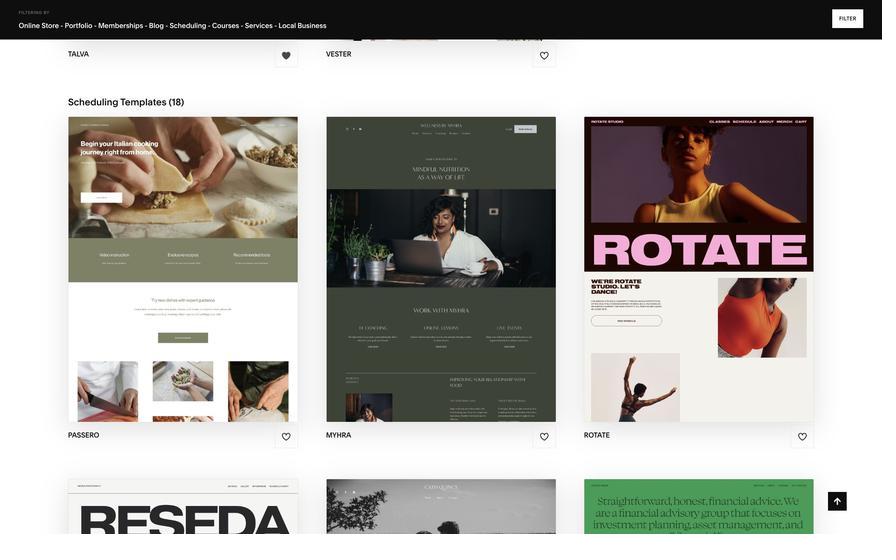 Task type: locate. For each thing, give the bounding box(es) containing it.
with inside button
[[161, 253, 183, 263]]

1 horizontal spatial with
[[423, 253, 445, 263]]

with up preview rotate
[[681, 253, 702, 263]]

0 horizontal spatial scheduling
[[68, 97, 118, 108]]

1 horizontal spatial start
[[396, 253, 421, 263]]

- left blog
[[145, 21, 147, 30]]

1 vertical spatial passero
[[183, 270, 222, 279]]

online store - portfolio - memberships - blog - scheduling - courses - services - local business
[[19, 21, 327, 30]]

filtering
[[19, 10, 42, 15]]

start up 'preview myhra'
[[396, 253, 421, 263]]

0 vertical spatial scheduling
[[170, 21, 206, 30]]

start
[[134, 253, 159, 263], [396, 253, 421, 263], [653, 253, 679, 263]]

3 - from the left
[[145, 21, 147, 30]]

1 start from the left
[[134, 253, 159, 263]]

preview passero
[[144, 270, 222, 279]]

start up preview rotate
[[653, 253, 679, 263]]

store
[[42, 21, 59, 30]]

- right courses
[[241, 21, 243, 30]]

preview down start with myhra
[[406, 270, 443, 279]]

2 - from the left
[[94, 21, 97, 30]]

myhra
[[447, 253, 478, 263], [445, 270, 476, 279], [326, 432, 351, 440]]

by
[[44, 10, 50, 15]]

2 horizontal spatial start
[[653, 253, 679, 263]]

with up the preview passero
[[161, 253, 183, 263]]

1 preview from the left
[[144, 270, 181, 279]]

with up 'preview myhra'
[[423, 253, 445, 263]]

preview for preview myhra
[[406, 270, 443, 279]]

start with passero button
[[134, 246, 233, 270]]

filter button
[[833, 9, 864, 28]]

- left local
[[274, 21, 277, 30]]

-
[[61, 21, 63, 30], [94, 21, 97, 30], [145, 21, 147, 30], [165, 21, 168, 30], [208, 21, 211, 30], [241, 21, 243, 30], [274, 21, 277, 30]]

templates
[[120, 97, 167, 108]]

reseda image
[[68, 480, 298, 535]]

7 - from the left
[[274, 21, 277, 30]]

- right blog
[[165, 21, 168, 30]]

start for start with rotate
[[653, 253, 679, 263]]

preview
[[144, 270, 181, 279], [406, 270, 443, 279], [664, 270, 701, 279]]

2 horizontal spatial preview
[[664, 270, 701, 279]]

preview down start with rotate
[[664, 270, 701, 279]]

1 horizontal spatial preview
[[406, 270, 443, 279]]

preview myhra
[[406, 270, 476, 279]]

3 with from the left
[[681, 253, 702, 263]]

4 - from the left
[[165, 21, 168, 30]]

rotate
[[705, 253, 736, 263], [703, 270, 735, 279], [584, 432, 610, 440]]

- right store
[[61, 21, 63, 30]]

0 horizontal spatial preview
[[144, 270, 181, 279]]

blog
[[149, 21, 164, 30]]

myhra inside button
[[447, 253, 478, 263]]

(
[[169, 97, 172, 108]]

2 preview from the left
[[406, 270, 443, 279]]

0 vertical spatial passero
[[185, 253, 224, 263]]

start inside start with passero button
[[134, 253, 159, 263]]

passero
[[185, 253, 224, 263], [183, 270, 222, 279], [68, 432, 99, 440]]

0 horizontal spatial start
[[134, 253, 159, 263]]

18
[[172, 97, 181, 108]]

2 vertical spatial myhra
[[326, 432, 351, 440]]

3 start from the left
[[653, 253, 679, 263]]

- left courses
[[208, 21, 211, 30]]

start up the preview passero
[[134, 253, 159, 263]]

0 vertical spatial rotate
[[705, 253, 736, 263]]

- right portfolio at the top left of the page
[[94, 21, 97, 30]]

2 with from the left
[[423, 253, 445, 263]]

preview down start with passero
[[144, 270, 181, 279]]

with
[[161, 253, 183, 263], [423, 253, 445, 263], [681, 253, 702, 263]]

start inside start with rotate button
[[653, 253, 679, 263]]

scheduling
[[170, 21, 206, 30], [68, 97, 118, 108]]

start with myhra button
[[396, 246, 487, 270]]

preview for preview rotate
[[664, 270, 701, 279]]

talva image
[[68, 0, 298, 41]]

0 horizontal spatial with
[[161, 253, 183, 263]]

start with passero
[[134, 253, 224, 263]]

scheduling templates ( 18 )
[[68, 97, 184, 108]]

2 start from the left
[[396, 253, 421, 263]]

rotate image
[[585, 117, 814, 423]]

talva
[[68, 50, 89, 58]]

remove talva from your favorites list image
[[282, 51, 291, 60]]

business
[[298, 21, 327, 30]]

3 preview from the left
[[664, 270, 701, 279]]

2 horizontal spatial with
[[681, 253, 702, 263]]

1 with from the left
[[161, 253, 183, 263]]

1 vertical spatial scheduling
[[68, 97, 118, 108]]

0 vertical spatial myhra
[[447, 253, 478, 263]]

vester
[[326, 50, 352, 58]]

start inside start with myhra button
[[396, 253, 421, 263]]

add rotate to your favorites list image
[[798, 433, 807, 442]]



Task type: describe. For each thing, give the bounding box(es) containing it.
preview rotate link
[[664, 263, 735, 286]]

services
[[245, 21, 273, 30]]

)
[[181, 97, 184, 108]]

add myhra to your favorites list image
[[540, 433, 549, 442]]

rotate inside button
[[705, 253, 736, 263]]

start for start with passero
[[134, 253, 159, 263]]

preview rotate
[[664, 270, 735, 279]]

5 - from the left
[[208, 21, 211, 30]]

memberships
[[98, 21, 143, 30]]

quincy image
[[327, 480, 556, 535]]

add passero to your favorites list image
[[282, 433, 291, 442]]

2 vertical spatial rotate
[[584, 432, 610, 440]]

start for start with myhra
[[396, 253, 421, 263]]

preview myhra link
[[406, 263, 476, 286]]

preview passero link
[[144, 263, 222, 286]]

cadere image
[[585, 480, 814, 535]]

6 - from the left
[[241, 21, 243, 30]]

myhra image
[[327, 117, 556, 423]]

start with rotate button
[[653, 246, 745, 270]]

2 vertical spatial passero
[[68, 432, 99, 440]]

1 vertical spatial rotate
[[703, 270, 735, 279]]

start with myhra
[[396, 253, 478, 263]]

vester image
[[327, 0, 556, 41]]

back to top image
[[833, 497, 842, 507]]

1 horizontal spatial scheduling
[[170, 21, 206, 30]]

preview for preview passero
[[144, 270, 181, 279]]

filter
[[840, 15, 857, 22]]

passero image
[[68, 117, 298, 423]]

add vester to your favorites list image
[[540, 51, 549, 60]]

local
[[279, 21, 296, 30]]

filtering by
[[19, 10, 50, 15]]

with for myhra
[[423, 253, 445, 263]]

portfolio
[[65, 21, 92, 30]]

with for rotate
[[681, 253, 702, 263]]

with for passero
[[161, 253, 183, 263]]

1 - from the left
[[61, 21, 63, 30]]

1 vertical spatial myhra
[[445, 270, 476, 279]]

start with rotate
[[653, 253, 736, 263]]

courses
[[212, 21, 239, 30]]

online
[[19, 21, 40, 30]]

passero inside button
[[185, 253, 224, 263]]



Task type: vqa. For each thing, say whether or not it's contained in the screenshot.
classes
no



